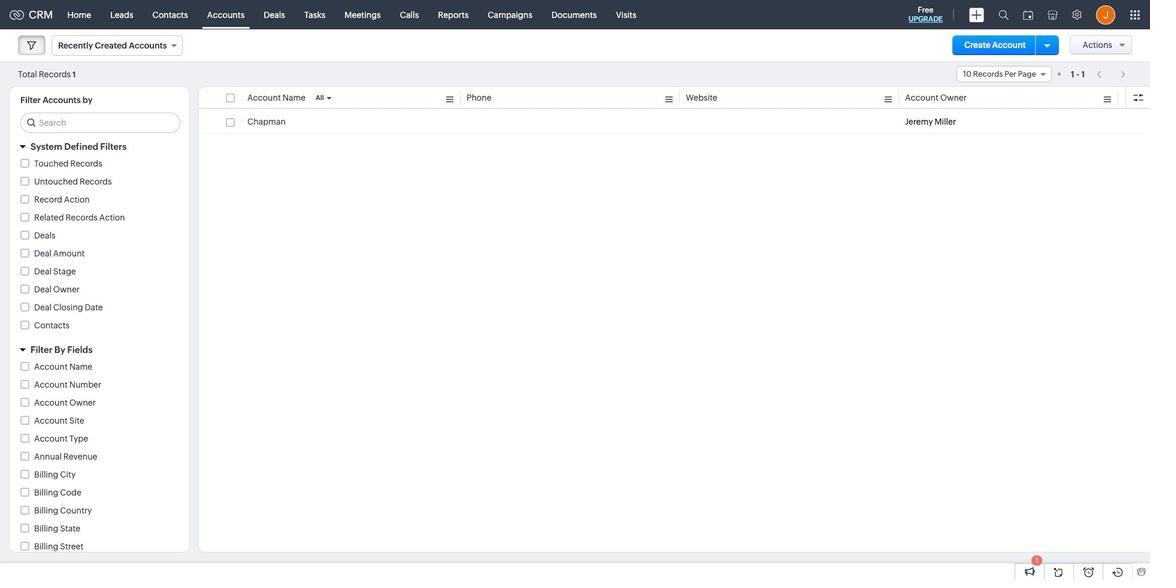 Task type: locate. For each thing, give the bounding box(es) containing it.
create menu element
[[962, 0, 992, 29]]

None field
[[52, 35, 183, 56], [957, 66, 1052, 82], [52, 35, 183, 56], [957, 66, 1052, 82]]

search element
[[992, 0, 1016, 29]]

navigation
[[1091, 65, 1133, 83]]



Task type: vqa. For each thing, say whether or not it's contained in the screenshot.
Calendar image
yes



Task type: describe. For each thing, give the bounding box(es) containing it.
Search text field
[[21, 113, 180, 132]]

logo image
[[10, 10, 24, 19]]

calendar image
[[1023, 10, 1034, 19]]

search image
[[999, 10, 1009, 20]]

profile image
[[1097, 5, 1116, 24]]

profile element
[[1089, 0, 1123, 29]]

create menu image
[[970, 7, 985, 22]]



